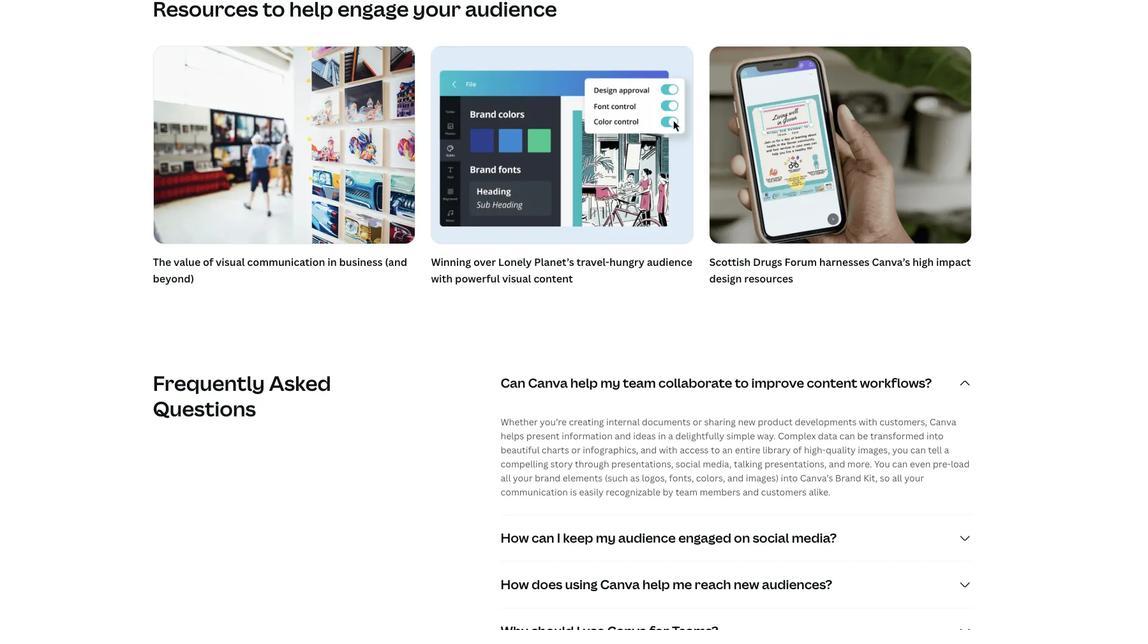 Task type: vqa. For each thing, say whether or not it's contained in the screenshot.
the middle WITH
yes



Task type: describe. For each thing, give the bounding box(es) containing it.
brand
[[535, 473, 561, 485]]

impact
[[937, 256, 972, 270]]

logos,
[[642, 473, 667, 485]]

1 horizontal spatial a
[[945, 445, 950, 457]]

beyond)
[[153, 272, 194, 286]]

resources
[[745, 272, 794, 286]]

2 all from the left
[[893, 473, 903, 485]]

by
[[663, 487, 674, 499]]

0 horizontal spatial a
[[669, 431, 674, 443]]

can canva help my team collaborate to improve content workflows? button
[[501, 361, 973, 407]]

as
[[631, 473, 640, 485]]

of inside whether you're creating internal documents or sharing new product developments with customers, canva helps present information and ideas in a delightfully simple way. complex data can be transformed into beautiful charts or infographics, and with access to an entire library of high-quality images, you can tell a compelling story through presentations, social media, talking presentations, and more. you can even pre-load all your brand elements (such as logos, fonts, colors, and images) into canva's brand kit, so all your communication is easily recognizable by team members and customers alike.
[[793, 445, 802, 457]]

help inside dropdown button
[[643, 577, 670, 594]]

even
[[910, 459, 931, 471]]

information
[[562, 431, 613, 443]]

simple
[[727, 431, 755, 443]]

so
[[880, 473, 890, 485]]

can left be
[[840, 431, 856, 443]]

engaged
[[679, 530, 732, 548]]

charts
[[542, 445, 570, 457]]

can
[[501, 375, 526, 392]]

media,
[[703, 459, 732, 471]]

talking
[[734, 459, 763, 471]]

brand
[[836, 473, 862, 485]]

can down you
[[893, 459, 908, 471]]

you
[[875, 459, 891, 471]]

quality
[[826, 445, 856, 457]]

travel-
[[577, 256, 610, 270]]

audience inside the winning over lonely planet's travel-hungry audience with powerful visual content
[[647, 256, 693, 270]]

workflows?
[[860, 375, 932, 392]]

over
[[474, 256, 496, 270]]

customers,
[[880, 417, 928, 429]]

complex
[[778, 431, 816, 443]]

questions
[[153, 396, 256, 423]]

does
[[532, 577, 563, 594]]

can up even on the bottom of the page
[[911, 445, 926, 457]]

you
[[893, 445, 909, 457]]

recognizable
[[606, 487, 661, 499]]

high
[[913, 256, 934, 270]]

sharing
[[705, 417, 736, 429]]

customers
[[762, 487, 807, 499]]

my inside how can i keep my audience engaged on social media? dropdown button
[[596, 530, 616, 548]]

and down 'internal'
[[615, 431, 631, 443]]

frequently
[[153, 370, 265, 397]]

compelling
[[501, 459, 549, 471]]

elements
[[563, 473, 603, 485]]

pre-
[[933, 459, 951, 471]]

is
[[570, 487, 577, 499]]

way.
[[758, 431, 776, 443]]

with inside the winning over lonely planet's travel-hungry audience with powerful visual content
[[431, 272, 453, 286]]

audience inside dropdown button
[[619, 530, 676, 548]]

the
[[153, 256, 171, 270]]

high-
[[805, 445, 826, 457]]

social inside dropdown button
[[753, 530, 790, 548]]

tell
[[929, 445, 943, 457]]

whether you're creating internal documents or sharing new product developments with customers, canva helps present information and ideas in a delightfully simple way. complex data can be transformed into beautiful charts or infographics, and with access to an entire library of high-quality images, you can tell a compelling story through presentations, social media, talking presentations, and more. you can even pre-load all your brand elements (such as logos, fonts, colors, and images) into canva's brand kit, so all your communication is easily recognizable by team members and customers alike.
[[501, 417, 970, 499]]

canva's inside whether you're creating internal documents or sharing new product developments with customers, canva helps present information and ideas in a delightfully simple way. complex data can be transformed into beautiful charts or infographics, and with access to an entire library of high-quality images, you can tell a compelling story through presentations, social media, talking presentations, and more. you can even pre-load all your brand elements (such as logos, fonts, colors, and images) into canva's brand kit, so all your communication is easily recognizable by team members and customers alike.
[[801, 473, 834, 485]]

powerful
[[455, 272, 500, 286]]

i
[[557, 530, 561, 548]]

frequently asked questions
[[153, 370, 331, 423]]

asked
[[269, 370, 331, 397]]

drugs
[[753, 256, 783, 270]]

you're
[[540, 417, 567, 429]]

audiences?
[[762, 577, 833, 594]]

1 all from the left
[[501, 473, 511, 485]]

collaborate
[[659, 375, 733, 392]]

media?
[[792, 530, 837, 548]]

(such
[[605, 473, 628, 485]]

scottish drugs forum harnesses canva's high impact design resources
[[710, 256, 972, 286]]

alike.
[[809, 487, 831, 499]]

ideas
[[634, 431, 656, 443]]

more.
[[848, 459, 873, 471]]

an
[[723, 445, 733, 457]]

me
[[673, 577, 693, 594]]

how can i keep my audience engaged on social media?
[[501, 530, 837, 548]]

0 vertical spatial or
[[693, 417, 703, 429]]

value
[[174, 256, 201, 270]]

entire
[[735, 445, 761, 457]]

the value of visual communication in business (and beyond) link
[[153, 46, 416, 290]]

helps
[[501, 431, 524, 443]]

harnesses
[[820, 256, 870, 270]]

and down images)
[[743, 487, 759, 499]]

2 your from the left
[[905, 473, 925, 485]]

1 vertical spatial with
[[859, 417, 878, 429]]

internal
[[607, 417, 640, 429]]

1 presentations, from the left
[[612, 459, 674, 471]]



Task type: locate. For each thing, give the bounding box(es) containing it.
1 horizontal spatial help
[[643, 577, 670, 594]]

1 horizontal spatial presentations,
[[765, 459, 827, 471]]

of down complex
[[793, 445, 802, 457]]

presentations, down 'library'
[[765, 459, 827, 471]]

1 horizontal spatial with
[[659, 445, 678, 457]]

0 vertical spatial into
[[927, 431, 944, 443]]

0 vertical spatial in
[[328, 256, 337, 270]]

can left i
[[532, 530, 555, 548]]

and down the quality at the right bottom
[[829, 459, 846, 471]]

scottish
[[710, 256, 751, 270]]

through
[[575, 459, 610, 471]]

communication inside the value of visual communication in business (and beyond)
[[247, 256, 325, 270]]

1 vertical spatial new
[[734, 577, 760, 594]]

your down compelling
[[513, 473, 533, 485]]

how left does
[[501, 577, 529, 594]]

0 horizontal spatial help
[[571, 375, 598, 392]]

image only image inside the scottish drugs forum harnesses canva's high impact design resources link
[[710, 47, 972, 244]]

0 vertical spatial content
[[534, 272, 573, 286]]

0 horizontal spatial in
[[328, 256, 337, 270]]

1 vertical spatial a
[[945, 445, 950, 457]]

0 vertical spatial my
[[601, 375, 621, 392]]

2 vertical spatial with
[[659, 445, 678, 457]]

image only image for harnesses
[[710, 47, 972, 244]]

with
[[431, 272, 453, 286], [859, 417, 878, 429], [659, 445, 678, 457]]

can canva help my team collaborate to improve content workflows?
[[501, 375, 932, 392]]

content down planet's
[[534, 272, 573, 286]]

images,
[[858, 445, 891, 457]]

reach
[[695, 577, 732, 594]]

1 horizontal spatial team
[[676, 487, 698, 499]]

can
[[840, 431, 856, 443], [911, 445, 926, 457], [893, 459, 908, 471], [532, 530, 555, 548]]

1 vertical spatial canva's
[[801, 473, 834, 485]]

all right the so
[[893, 473, 903, 485]]

1 horizontal spatial in
[[658, 431, 666, 443]]

0 horizontal spatial visual
[[216, 256, 245, 270]]

0 vertical spatial of
[[203, 256, 214, 270]]

0 horizontal spatial presentations,
[[612, 459, 674, 471]]

content inside dropdown button
[[807, 375, 858, 392]]

winning over lonely planet's travel-hungry audience with powerful visual content
[[431, 256, 693, 286]]

visual right value
[[216, 256, 245, 270]]

the value of visual communication in business (and beyond)
[[153, 256, 407, 286]]

0 vertical spatial visual
[[216, 256, 245, 270]]

present
[[527, 431, 560, 443]]

canva's up alike.
[[801, 473, 834, 485]]

fonts,
[[670, 473, 694, 485]]

library
[[763, 445, 791, 457]]

canva up tell
[[930, 417, 957, 429]]

1 vertical spatial canva
[[930, 417, 957, 429]]

new for audiences?
[[734, 577, 760, 594]]

and
[[615, 431, 631, 443], [641, 445, 657, 457], [829, 459, 846, 471], [728, 473, 744, 485], [743, 487, 759, 499]]

canva right the using
[[601, 577, 640, 594]]

of inside the value of visual communication in business (and beyond)
[[203, 256, 214, 270]]

0 horizontal spatial image only image
[[432, 47, 694, 244]]

or
[[693, 417, 703, 429], [572, 445, 581, 457]]

how left i
[[501, 530, 529, 548]]

with left access
[[659, 445, 678, 457]]

0 horizontal spatial team
[[623, 375, 656, 392]]

to left an
[[711, 445, 721, 457]]

members
[[700, 487, 741, 499]]

1 horizontal spatial or
[[693, 417, 703, 429]]

1 vertical spatial team
[[676, 487, 698, 499]]

1 how from the top
[[501, 530, 529, 548]]

your down even on the bottom of the page
[[905, 473, 925, 485]]

in left business
[[328, 256, 337, 270]]

lonely
[[499, 256, 532, 270]]

be
[[858, 431, 869, 443]]

a right tell
[[945, 445, 950, 457]]

2 horizontal spatial with
[[859, 417, 878, 429]]

my inside can canva help my team collaborate to improve content workflows? dropdown button
[[601, 375, 621, 392]]

0 horizontal spatial canva's
[[801, 473, 834, 485]]

1 vertical spatial into
[[781, 473, 798, 485]]

easily
[[579, 487, 604, 499]]

1 horizontal spatial all
[[893, 473, 903, 485]]

images)
[[746, 473, 779, 485]]

or down information
[[572, 445, 581, 457]]

2 presentations, from the left
[[765, 459, 827, 471]]

developments
[[795, 417, 857, 429]]

1 vertical spatial audience
[[619, 530, 676, 548]]

a down documents
[[669, 431, 674, 443]]

canva's inside scottish drugs forum harnesses canva's high impact design resources
[[872, 256, 911, 270]]

2 horizontal spatial canva
[[930, 417, 957, 429]]

1 horizontal spatial communication
[[501, 487, 568, 499]]

new inside whether you're creating internal documents or sharing new product developments with customers, canva helps present information and ideas in a delightfully simple way. complex data can be transformed into beautiful charts or infographics, and with access to an entire library of high-quality images, you can tell a compelling story through presentations, social media, talking presentations, and more. you can even pre-load all your brand elements (such as logos, fonts, colors, and images) into canva's brand kit, so all your communication is easily recognizable by team members and customers alike.
[[738, 417, 756, 429]]

on
[[734, 530, 751, 548]]

improve
[[752, 375, 805, 392]]

canva inside dropdown button
[[601, 577, 640, 594]]

1 horizontal spatial content
[[807, 375, 858, 392]]

0 vertical spatial social
[[676, 459, 701, 471]]

0 vertical spatial how
[[501, 530, 529, 548]]

social right the on
[[753, 530, 790, 548]]

design
[[710, 272, 742, 286]]

in down documents
[[658, 431, 666, 443]]

to inside dropdown button
[[735, 375, 749, 392]]

presentations,
[[612, 459, 674, 471], [765, 459, 827, 471]]

1 vertical spatial content
[[807, 375, 858, 392]]

0 horizontal spatial all
[[501, 473, 511, 485]]

1 vertical spatial in
[[658, 431, 666, 443]]

colors,
[[697, 473, 726, 485]]

with down winning
[[431, 272, 453, 286]]

1 horizontal spatial visual
[[503, 272, 532, 286]]

1 vertical spatial how
[[501, 577, 529, 594]]

0 horizontal spatial into
[[781, 473, 798, 485]]

0 vertical spatial communication
[[247, 256, 325, 270]]

team down fonts,
[[676, 487, 698, 499]]

0 vertical spatial with
[[431, 272, 453, 286]]

kit,
[[864, 473, 878, 485]]

load
[[951, 459, 970, 471]]

1 horizontal spatial of
[[793, 445, 802, 457]]

0 horizontal spatial or
[[572, 445, 581, 457]]

a
[[669, 431, 674, 443], [945, 445, 950, 457]]

0 horizontal spatial of
[[203, 256, 214, 270]]

canva right can
[[528, 375, 568, 392]]

story
[[551, 459, 573, 471]]

all down compelling
[[501, 473, 511, 485]]

planet's
[[535, 256, 575, 270]]

help inside dropdown button
[[571, 375, 598, 392]]

my
[[601, 375, 621, 392], [596, 530, 616, 548]]

communication inside whether you're creating internal documents or sharing new product developments with customers, canva helps present information and ideas in a delightfully simple way. complex data can be transformed into beautiful charts or infographics, and with access to an entire library of high-quality images, you can tell a compelling story through presentations, social media, talking presentations, and more. you can even pre-load all your brand elements (such as logos, fonts, colors, and images) into canva's brand kit, so all your communication is easily recognizable by team members and customers alike.
[[501, 487, 568, 499]]

keep
[[563, 530, 594, 548]]

content up developments
[[807, 375, 858, 392]]

0 vertical spatial canva's
[[872, 256, 911, 270]]

help up 'creating'
[[571, 375, 598, 392]]

into up tell
[[927, 431, 944, 443]]

canva's left high
[[872, 256, 911, 270]]

how for how can i keep my audience engaged on social media?
[[501, 530, 529, 548]]

2 vertical spatial canva
[[601, 577, 640, 594]]

social down access
[[676, 459, 701, 471]]

my up 'internal'
[[601, 375, 621, 392]]

0 vertical spatial a
[[669, 431, 674, 443]]

1 vertical spatial help
[[643, 577, 670, 594]]

canva
[[528, 375, 568, 392], [930, 417, 957, 429], [601, 577, 640, 594]]

your
[[513, 473, 533, 485], [905, 473, 925, 485]]

0 vertical spatial to
[[735, 375, 749, 392]]

visual
[[216, 256, 245, 270], [503, 272, 532, 286]]

in inside the value of visual communication in business (and beyond)
[[328, 256, 337, 270]]

visual down lonely
[[503, 272, 532, 286]]

how does using canva help me reach new audiences?
[[501, 577, 833, 594]]

into
[[927, 431, 944, 443], [781, 473, 798, 485]]

scottish drugs forum harnesses canva's high impact design resources link
[[710, 46, 973, 290]]

0 horizontal spatial content
[[534, 272, 573, 286]]

with up be
[[859, 417, 878, 429]]

canva inside whether you're creating internal documents or sharing new product developments with customers, canva helps present information and ideas in a delightfully simple way. complex data can be transformed into beautiful charts or infographics, and with access to an entire library of high-quality images, you can tell a compelling story through presentations, social media, talking presentations, and more. you can even pre-load all your brand elements (such as logos, fonts, colors, and images) into canva's brand kit, so all your communication is easily recognizable by team members and customers alike.
[[930, 417, 957, 429]]

1 vertical spatial or
[[572, 445, 581, 457]]

1 horizontal spatial social
[[753, 530, 790, 548]]

infographics,
[[583, 445, 639, 457]]

audience down recognizable at the bottom right of page
[[619, 530, 676, 548]]

whether
[[501, 417, 538, 429]]

0 vertical spatial help
[[571, 375, 598, 392]]

0 vertical spatial audience
[[647, 256, 693, 270]]

product
[[758, 417, 793, 429]]

access
[[680, 445, 709, 457]]

1 image only image from the left
[[432, 47, 694, 244]]

1 your from the left
[[513, 473, 533, 485]]

into up customers
[[781, 473, 798, 485]]

in
[[328, 256, 337, 270], [658, 431, 666, 443]]

0 horizontal spatial your
[[513, 473, 533, 485]]

new for product
[[738, 417, 756, 429]]

1 horizontal spatial your
[[905, 473, 925, 485]]

how can i keep my audience engaged on social media? button
[[501, 516, 973, 562]]

image only image for planet's
[[432, 47, 694, 244]]

0 horizontal spatial with
[[431, 272, 453, 286]]

or up delightfully
[[693, 417, 703, 429]]

forum
[[785, 256, 817, 270]]

delightfully
[[676, 431, 725, 443]]

how for how does using canva help me reach new audiences?
[[501, 577, 529, 594]]

to
[[735, 375, 749, 392], [711, 445, 721, 457]]

team inside dropdown button
[[623, 375, 656, 392]]

1 horizontal spatial canva's
[[872, 256, 911, 270]]

to inside whether you're creating internal documents or sharing new product developments with customers, canva helps present information and ideas in a delightfully simple way. complex data can be transformed into beautiful charts or infographics, and with access to an entire library of high-quality images, you can tell a compelling story through presentations, social media, talking presentations, and more. you can even pre-load all your brand elements (such as logos, fonts, colors, and images) into canva's brand kit, so all your communication is easily recognizable by team members and customers alike.
[[711, 445, 721, 457]]

of right value
[[203, 256, 214, 270]]

using
[[565, 577, 598, 594]]

2 image only image from the left
[[710, 47, 972, 244]]

and down ideas
[[641, 445, 657, 457]]

help left me
[[643, 577, 670, 594]]

1 vertical spatial my
[[596, 530, 616, 548]]

transformed
[[871, 431, 925, 443]]

new inside how does using canva help me reach new audiences? dropdown button
[[734, 577, 760, 594]]

canva inside dropdown button
[[528, 375, 568, 392]]

visual inside the value of visual communication in business (and beyond)
[[216, 256, 245, 270]]

can inside dropdown button
[[532, 530, 555, 548]]

1 vertical spatial communication
[[501, 487, 568, 499]]

documents
[[642, 417, 691, 429]]

1 horizontal spatial canva
[[601, 577, 640, 594]]

1 horizontal spatial into
[[927, 431, 944, 443]]

0 vertical spatial new
[[738, 417, 756, 429]]

how does using canva help me reach new audiences? button
[[501, 563, 973, 609]]

social inside whether you're creating internal documents or sharing new product developments with customers, canva helps present information and ideas in a delightfully simple way. complex data can be transformed into beautiful charts or infographics, and with access to an entire library of high-quality images, you can tell a compelling story through presentations, social media, talking presentations, and more. you can even pre-load all your brand elements (such as logos, fonts, colors, and images) into canva's brand kit, so all your communication is easily recognizable by team members and customers alike.
[[676, 459, 701, 471]]

my right keep
[[596, 530, 616, 548]]

image only image inside winning over lonely planet's travel-hungry audience with powerful visual content link
[[432, 47, 694, 244]]

1 horizontal spatial to
[[735, 375, 749, 392]]

to left improve
[[735, 375, 749, 392]]

team up 'internal'
[[623, 375, 656, 392]]

1 vertical spatial visual
[[503, 272, 532, 286]]

team inside whether you're creating internal documents or sharing new product developments with customers, canva helps present information and ideas in a delightfully simple way. complex data can be transformed into beautiful charts or infographics, and with access to an entire library of high-quality images, you can tell a compelling story through presentations, social media, talking presentations, and more. you can even pre-load all your brand elements (such as logos, fonts, colors, and images) into canva's brand kit, so all your communication is easily recognizable by team members and customers alike.
[[676, 487, 698, 499]]

0 vertical spatial team
[[623, 375, 656, 392]]

markus spiske djo4qhtu2sg unsplash image
[[154, 47, 415, 244]]

visual inside the winning over lonely planet's travel-hungry audience with powerful visual content
[[503, 272, 532, 286]]

image only image
[[432, 47, 694, 244], [710, 47, 972, 244]]

0 horizontal spatial social
[[676, 459, 701, 471]]

0 horizontal spatial communication
[[247, 256, 325, 270]]

presentations, up as
[[612, 459, 674, 471]]

content inside the winning over lonely planet's travel-hungry audience with powerful visual content
[[534, 272, 573, 286]]

winning
[[431, 256, 471, 270]]

(and
[[385, 256, 407, 270]]

1 vertical spatial of
[[793, 445, 802, 457]]

new right reach
[[734, 577, 760, 594]]

communication
[[247, 256, 325, 270], [501, 487, 568, 499]]

audience right 'hungry'
[[647, 256, 693, 270]]

and down the talking
[[728, 473, 744, 485]]

new up simple
[[738, 417, 756, 429]]

2 how from the top
[[501, 577, 529, 594]]

1 vertical spatial to
[[711, 445, 721, 457]]

all
[[501, 473, 511, 485], [893, 473, 903, 485]]

creating
[[569, 417, 604, 429]]

business
[[339, 256, 383, 270]]

1 horizontal spatial image only image
[[710, 47, 972, 244]]

in inside whether you're creating internal documents or sharing new product developments with customers, canva helps present information and ideas in a delightfully simple way. complex data can be transformed into beautiful charts or infographics, and with access to an entire library of high-quality images, you can tell a compelling story through presentations, social media, talking presentations, and more. you can even pre-load all your brand elements (such as logos, fonts, colors, and images) into canva's brand kit, so all your communication is easily recognizable by team members and customers alike.
[[658, 431, 666, 443]]

data
[[819, 431, 838, 443]]

0 horizontal spatial to
[[711, 445, 721, 457]]

winning over lonely planet's travel-hungry audience with powerful visual content link
[[431, 46, 694, 290]]

0 horizontal spatial canva
[[528, 375, 568, 392]]

audience
[[647, 256, 693, 270], [619, 530, 676, 548]]

1 vertical spatial social
[[753, 530, 790, 548]]

0 vertical spatial canva
[[528, 375, 568, 392]]

help
[[571, 375, 598, 392], [643, 577, 670, 594]]



